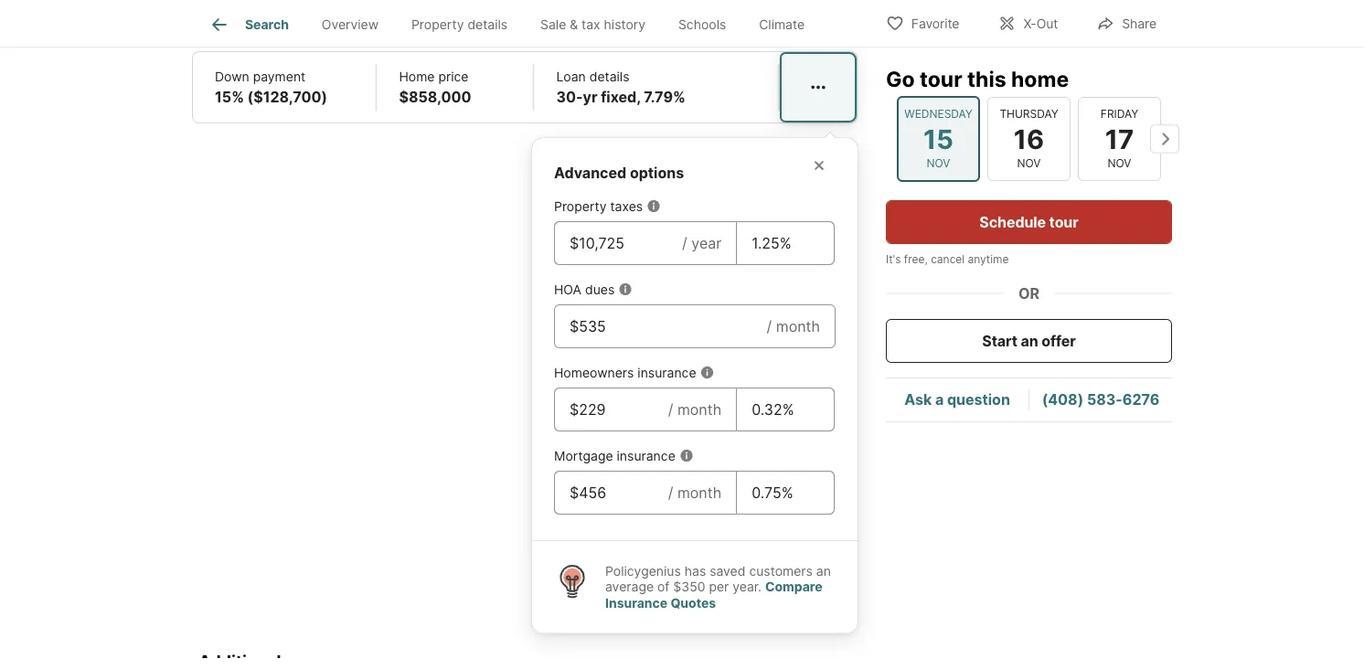 Task type: locate. For each thing, give the bounding box(es) containing it.
nov
[[927, 157, 951, 170], [1018, 157, 1041, 170], [1108, 157, 1132, 170]]

mortgage
[[214, 2, 282, 20], [554, 448, 613, 464]]

1 vertical spatial an
[[817, 563, 831, 579]]

property
[[412, 17, 464, 32], [554, 198, 607, 214]]

0 vertical spatial an
[[1021, 332, 1039, 350]]

1 vertical spatial property
[[554, 198, 607, 214]]

advanced options
[[554, 164, 684, 181]]

/
[[682, 234, 688, 252], [767, 317, 772, 335], [668, 401, 674, 418], [668, 484, 674, 502]]

details up price
[[468, 17, 508, 32]]

1 vertical spatial month
[[678, 401, 722, 418]]

sale & tax history tab
[[524, 3, 662, 47]]

mortgage insurance link
[[214, 2, 353, 20]]

tour inside schedule tour button
[[1050, 213, 1079, 231]]

lightbulb icon element
[[554, 563, 605, 611]]

property for property taxes
[[554, 198, 607, 214]]

1 horizontal spatial mortgage insurance
[[554, 448, 676, 464]]

1 horizontal spatial nov
[[1018, 157, 1041, 170]]

go
[[886, 66, 915, 91]]

tour for go
[[920, 66, 963, 91]]

$456
[[482, 2, 518, 20]]

None button
[[897, 96, 980, 182], [988, 97, 1071, 181], [1078, 97, 1162, 181], [897, 96, 980, 182], [988, 97, 1071, 181], [1078, 97, 1162, 181]]

homeowners insurance
[[554, 365, 697, 380]]

0 vertical spatial / month
[[767, 317, 820, 335]]

nov down 15
[[927, 157, 951, 170]]

schools tab
[[662, 3, 743, 47]]

an
[[1021, 332, 1039, 350], [817, 563, 831, 579]]

property inside tab
[[412, 17, 464, 32]]

details up fixed,
[[590, 68, 630, 84]]

2 vertical spatial / month
[[668, 484, 722, 502]]

share button
[[1081, 4, 1173, 42]]

month for hoa dues
[[776, 317, 820, 335]]

1 vertical spatial tour
[[1050, 213, 1079, 231]]

None text field
[[570, 232, 668, 254], [752, 232, 820, 254], [570, 315, 752, 337], [570, 399, 654, 421], [752, 399, 820, 421], [570, 232, 668, 254], [752, 232, 820, 254], [570, 315, 752, 337], [570, 399, 654, 421], [752, 399, 820, 421]]

0 horizontal spatial an
[[817, 563, 831, 579]]

hoa dues
[[554, 282, 615, 297]]

1 horizontal spatial details
[[590, 68, 630, 84]]

property details
[[412, 17, 508, 32]]

ask a question
[[905, 391, 1011, 409]]

1 vertical spatial / month
[[668, 401, 722, 418]]

nov inside wednesday 15 nov
[[927, 157, 951, 170]]

share
[[1123, 16, 1157, 32]]

or
[[1019, 284, 1040, 302]]

1 vertical spatial mortgage
[[554, 448, 613, 464]]

an up compare on the right
[[817, 563, 831, 579]]

x-out
[[1024, 16, 1058, 32]]

mortgage up down
[[214, 2, 282, 20]]

ask a question link
[[905, 391, 1011, 409]]

3 nov from the left
[[1108, 157, 1132, 170]]

nov inside thursday 16 nov
[[1018, 157, 1041, 170]]

tour
[[920, 66, 963, 91], [1050, 213, 1079, 231]]

loan
[[556, 68, 586, 84]]

mortgage insurance up the "payment"
[[214, 2, 353, 20]]

compare insurance quotes
[[605, 579, 823, 611]]

overview
[[322, 17, 379, 32]]

0 horizontal spatial tour
[[920, 66, 963, 91]]

/ year
[[682, 234, 722, 252]]

property for property details
[[412, 17, 464, 32]]

an left offer
[[1021, 332, 1039, 350]]

home price $858,000
[[399, 68, 471, 106]]

an inside policygenius has saved customers an average of $350 per year.
[[817, 563, 831, 579]]

offer
[[1042, 332, 1076, 350]]

mortgage insurance
[[214, 2, 353, 20], [554, 448, 676, 464]]

1 nov from the left
[[927, 157, 951, 170]]

0 vertical spatial mortgage insurance
[[214, 2, 353, 20]]

details inside the loan details 30-yr fixed, 7.79%
[[590, 68, 630, 84]]

month for mortgage insurance
[[678, 484, 722, 502]]

/ month for homeowners insurance
[[668, 401, 722, 418]]

x-
[[1024, 16, 1037, 32]]

0 vertical spatial mortgage
[[214, 2, 282, 20]]

1 vertical spatial mortgage insurance
[[554, 448, 676, 464]]

start an offer button
[[886, 319, 1173, 363]]

tour up wednesday
[[920, 66, 963, 91]]

next image
[[1151, 124, 1180, 154]]

tooltip
[[532, 123, 1198, 633]]

details inside tab
[[468, 17, 508, 32]]

average
[[605, 579, 654, 595]]

0 horizontal spatial details
[[468, 17, 508, 32]]

loan details 30-yr fixed, 7.79%
[[556, 68, 686, 106]]

30-
[[556, 88, 583, 106]]

homeowners
[[554, 365, 634, 380]]

tab list
[[192, 0, 836, 47]]

(408)
[[1042, 391, 1084, 409]]

$350
[[673, 579, 706, 595]]

15
[[924, 123, 954, 155]]

1 vertical spatial insurance
[[638, 365, 697, 380]]

583-
[[1087, 391, 1123, 409]]

hoa
[[554, 282, 582, 297]]

payment
[[253, 68, 306, 84]]

insurance
[[286, 2, 353, 20], [638, 365, 697, 380], [617, 448, 676, 464]]

0 vertical spatial month
[[776, 317, 820, 335]]

mortgage down homeowners
[[554, 448, 613, 464]]

saved
[[710, 563, 746, 579]]

nov down 17
[[1108, 157, 1132, 170]]

month
[[776, 317, 820, 335], [678, 401, 722, 418], [678, 484, 722, 502]]

2 horizontal spatial nov
[[1108, 157, 1132, 170]]

nov inside friday 17 nov
[[1108, 157, 1132, 170]]

2 vertical spatial month
[[678, 484, 722, 502]]

/ month
[[767, 317, 820, 335], [668, 401, 722, 418], [668, 484, 722, 502]]

0 vertical spatial insurance
[[286, 2, 353, 20]]

down payment 15% ($128,700)
[[215, 68, 327, 106]]

insurance
[[605, 595, 668, 611]]

0 vertical spatial property
[[412, 17, 464, 32]]

0 horizontal spatial property
[[412, 17, 464, 32]]

month for homeowners insurance
[[678, 401, 722, 418]]

mortgage insurance down homeowners insurance
[[554, 448, 676, 464]]

tour right schedule at top
[[1050, 213, 1079, 231]]

property down advanced
[[554, 198, 607, 214]]

0 vertical spatial tour
[[920, 66, 963, 91]]

x-out button
[[983, 4, 1074, 42]]

nov for 15
[[927, 157, 951, 170]]

2 nov from the left
[[1018, 157, 1041, 170]]

1 vertical spatial details
[[590, 68, 630, 84]]

1 horizontal spatial an
[[1021, 332, 1039, 350]]

0 vertical spatial details
[[468, 17, 508, 32]]

nov down 16
[[1018, 157, 1041, 170]]

1 horizontal spatial property
[[554, 198, 607, 214]]

$858,000
[[399, 88, 471, 106]]

details
[[468, 17, 508, 32], [590, 68, 630, 84]]

None text field
[[570, 482, 654, 504], [752, 482, 820, 504], [570, 482, 654, 504], [752, 482, 820, 504]]

0 horizontal spatial nov
[[927, 157, 951, 170]]

1 horizontal spatial tour
[[1050, 213, 1079, 231]]

property up price
[[412, 17, 464, 32]]

thursday 16 nov
[[1000, 107, 1059, 170]]

lightbulb icon image
[[554, 563, 591, 600]]



Task type: vqa. For each thing, say whether or not it's contained in the screenshot.
Sale & tax history tab
yes



Task type: describe. For each thing, give the bounding box(es) containing it.
out
[[1037, 16, 1058, 32]]

price
[[438, 68, 469, 84]]

of
[[658, 579, 670, 595]]

down
[[215, 68, 249, 84]]

16
[[1014, 123, 1045, 155]]

history
[[604, 17, 646, 32]]

this
[[968, 66, 1007, 91]]

/ for property taxes
[[682, 234, 688, 252]]

17
[[1106, 123, 1134, 155]]

start an offer
[[983, 332, 1076, 350]]

policygenius
[[605, 563, 681, 579]]

sale & tax history
[[541, 17, 646, 32]]

/ for homeowners insurance
[[668, 401, 674, 418]]

an inside button
[[1021, 332, 1039, 350]]

friday 17 nov
[[1101, 107, 1139, 170]]

go tour this home
[[886, 66, 1069, 91]]

schools
[[679, 17, 726, 32]]

details for property details
[[468, 17, 508, 32]]

has
[[685, 563, 706, 579]]

0 horizontal spatial mortgage insurance
[[214, 2, 353, 20]]

quotes
[[671, 595, 716, 611]]

details for loan details 30-yr fixed, 7.79%
[[590, 68, 630, 84]]

customers
[[749, 563, 813, 579]]

7.79%
[[644, 88, 686, 106]]

0 horizontal spatial mortgage
[[214, 2, 282, 20]]

tax
[[582, 17, 601, 32]]

2 vertical spatial insurance
[[617, 448, 676, 464]]

favorite
[[912, 16, 960, 32]]

a
[[936, 391, 944, 409]]

/ month for hoa dues
[[767, 317, 820, 335]]

($128,700)
[[248, 88, 327, 106]]

search
[[245, 17, 289, 32]]

anytime
[[968, 253, 1009, 266]]

climate
[[759, 17, 805, 32]]

question
[[947, 391, 1011, 409]]

tab list containing search
[[192, 0, 836, 47]]

climate tab
[[743, 3, 821, 47]]

nov for 17
[[1108, 157, 1132, 170]]

mortgage insurance inside tooltip
[[554, 448, 676, 464]]

(408) 583-6276
[[1042, 391, 1160, 409]]

nov for 16
[[1018, 157, 1041, 170]]

ask
[[905, 391, 932, 409]]

advanced
[[554, 164, 627, 181]]

sale
[[541, 17, 566, 32]]

compare insurance quotes link
[[605, 579, 823, 611]]

year
[[692, 234, 722, 252]]

dues
[[585, 282, 615, 297]]

property details tab
[[395, 3, 524, 47]]

home
[[399, 68, 435, 84]]

wednesday
[[905, 107, 973, 121]]

schedule
[[980, 213, 1046, 231]]

thursday
[[1000, 107, 1059, 121]]

per
[[709, 579, 729, 595]]

&
[[570, 17, 578, 32]]

free,
[[904, 253, 928, 266]]

1 horizontal spatial mortgage
[[554, 448, 613, 464]]

/ month for mortgage insurance
[[668, 484, 722, 502]]

property taxes
[[554, 198, 643, 214]]

cancel
[[931, 253, 965, 266]]

search link
[[208, 14, 289, 36]]

friday
[[1101, 107, 1139, 121]]

6276
[[1123, 391, 1160, 409]]

schedule tour
[[980, 213, 1079, 231]]

schedule tour button
[[886, 200, 1173, 244]]

compare
[[765, 579, 823, 595]]

/ for hoa dues
[[767, 317, 772, 335]]

fixed,
[[601, 88, 641, 106]]

options
[[630, 164, 684, 181]]

it's
[[886, 253, 901, 266]]

tooltip containing advanced options
[[532, 123, 1198, 633]]

(408) 583-6276 link
[[1042, 391, 1160, 409]]

taxes
[[610, 198, 643, 214]]

overview tab
[[305, 3, 395, 47]]

favorite button
[[871, 4, 975, 42]]

start
[[983, 332, 1018, 350]]

tour for schedule
[[1050, 213, 1079, 231]]

wednesday 15 nov
[[905, 107, 973, 170]]

year.
[[733, 579, 762, 595]]

yr
[[583, 88, 598, 106]]

15%
[[215, 88, 244, 106]]

policygenius has saved customers an average of $350 per year.
[[605, 563, 831, 595]]

/ for mortgage insurance
[[668, 484, 674, 502]]

it's free, cancel anytime
[[886, 253, 1009, 266]]

home
[[1012, 66, 1069, 91]]



